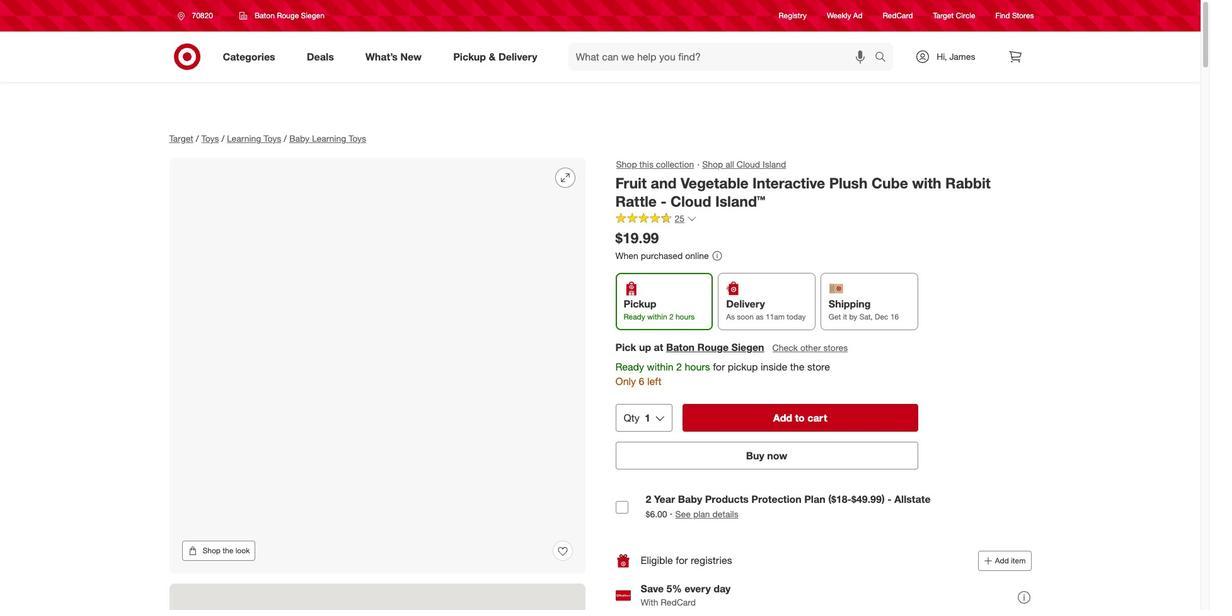 Task type: vqa. For each thing, say whether or not it's contained in the screenshot.
Games
no



Task type: describe. For each thing, give the bounding box(es) containing it.
to
[[796, 412, 805, 424]]

2 / from the left
[[222, 133, 225, 144]]

1 toys from the left
[[201, 133, 219, 144]]

baton rouge siegen button
[[666, 341, 765, 355]]

qty
[[624, 412, 640, 424]]

dec
[[875, 312, 889, 322]]

0 vertical spatial cloud
[[737, 159, 761, 170]]

&
[[489, 50, 496, 63]]

online
[[686, 251, 709, 261]]

16
[[891, 312, 899, 322]]

all
[[726, 159, 735, 170]]

0 horizontal spatial delivery
[[499, 50, 538, 63]]

2 inside pickup ready within 2 hours
[[670, 312, 674, 322]]

target for target / toys / learning toys / baby learning toys
[[169, 133, 193, 144]]

weekly
[[827, 11, 852, 20]]

add to cart
[[774, 412, 828, 424]]

rattle
[[616, 192, 657, 210]]

and
[[651, 174, 677, 192]]

james
[[950, 51, 976, 62]]

pickup & delivery link
[[443, 43, 553, 71]]

stores
[[824, 343, 848, 353]]

pick
[[616, 341, 637, 354]]

baby inside 2 year baby products protection plan ($18-$49.99) - allstate $6.00 · see plan details
[[678, 493, 703, 506]]

hours inside pickup ready within 2 hours
[[676, 312, 695, 322]]

what's new link
[[355, 43, 438, 71]]

at
[[654, 341, 664, 354]]

buy now button
[[616, 442, 918, 470]]

$6.00
[[646, 509, 668, 519]]

registry link
[[779, 10, 807, 21]]

day
[[714, 583, 731, 596]]

1 horizontal spatial baton
[[666, 341, 695, 354]]

shop for shop the look
[[203, 546, 221, 556]]

look
[[236, 546, 250, 556]]

5%
[[667, 583, 682, 596]]

70820
[[192, 11, 213, 20]]

purchased
[[641, 251, 683, 261]]

search button
[[870, 43, 900, 73]]

11am
[[766, 312, 785, 322]]

·
[[670, 508, 673, 520]]

check
[[773, 343, 798, 353]]

$19.99
[[616, 229, 659, 247]]

protection
[[752, 493, 802, 506]]

shop for shop this collection
[[616, 159, 637, 170]]

the inside ready within 2 hours for pickup inside the store only 6 left
[[791, 361, 805, 373]]

year
[[654, 493, 676, 506]]

rabbit
[[946, 174, 991, 192]]

learning toys link
[[227, 133, 281, 144]]

baby learning toys link
[[289, 133, 366, 144]]

soon
[[737, 312, 754, 322]]

pickup
[[728, 361, 758, 373]]

store
[[808, 361, 831, 373]]

25 link
[[616, 213, 697, 227]]

find
[[996, 11, 1011, 20]]

when purchased online
[[616, 251, 709, 261]]

hi,
[[937, 51, 948, 62]]

$49.99)
[[852, 493, 885, 506]]

target / toys / learning toys / baby learning toys
[[169, 133, 366, 144]]

rouge inside dropdown button
[[277, 11, 299, 20]]

what's new
[[366, 50, 422, 63]]

1 learning from the left
[[227, 133, 261, 144]]

shipping get it by sat, dec 16
[[829, 298, 899, 322]]

as
[[756, 312, 764, 322]]

baton inside dropdown button
[[255, 11, 275, 20]]

hi, james
[[937, 51, 976, 62]]

redcard inside 'save 5% every day with redcard'
[[661, 597, 696, 608]]

70820 button
[[169, 4, 226, 27]]

delivery as soon as 11am today
[[727, 298, 806, 322]]

see
[[676, 509, 691, 519]]

now
[[768, 450, 788, 462]]

plan
[[694, 509, 710, 519]]

fruit
[[616, 174, 647, 192]]

shop this collection link
[[616, 158, 695, 172]]

up
[[639, 341, 652, 354]]

interactive
[[753, 174, 826, 192]]

qty 1
[[624, 412, 651, 424]]

shipping
[[829, 298, 871, 310]]

toys link
[[201, 133, 219, 144]]

3 toys from the left
[[349, 133, 366, 144]]

categories
[[223, 50, 275, 63]]

2 learning from the left
[[312, 133, 346, 144]]

item
[[1012, 556, 1026, 566]]

vegetable
[[681, 174, 749, 192]]

categories link
[[212, 43, 291, 71]]

eligible for registries
[[641, 555, 733, 567]]

other
[[801, 343, 821, 353]]

pickup for &
[[454, 50, 486, 63]]

25
[[675, 213, 685, 224]]

1 / from the left
[[196, 133, 199, 144]]



Task type: locate. For each thing, give the bounding box(es) containing it.
baby
[[289, 133, 310, 144], [678, 493, 703, 506]]

ad
[[854, 11, 863, 20]]

rouge up ready within 2 hours for pickup inside the store only 6 left
[[698, 341, 729, 354]]

find stores link
[[996, 10, 1035, 21]]

deals link
[[296, 43, 350, 71]]

island™
[[716, 192, 766, 210]]

1 vertical spatial siegen
[[732, 341, 765, 354]]

rouge
[[277, 11, 299, 20], [698, 341, 729, 354]]

shop
[[616, 159, 637, 170], [703, 159, 724, 170], [203, 546, 221, 556]]

0 vertical spatial baton
[[255, 11, 275, 20]]

1 vertical spatial baton
[[666, 341, 695, 354]]

1
[[645, 412, 651, 424]]

shop for shop all cloud island
[[703, 159, 724, 170]]

cube
[[872, 174, 909, 192]]

pickup for ready
[[624, 298, 657, 310]]

registries
[[691, 555, 733, 567]]

What can we help you find? suggestions appear below search field
[[569, 43, 879, 71]]

1 horizontal spatial 2
[[670, 312, 674, 322]]

siegen inside baton rouge siegen dropdown button
[[301, 11, 325, 20]]

cloud
[[737, 159, 761, 170], [671, 192, 712, 210]]

2 horizontal spatial toys
[[349, 133, 366, 144]]

today
[[787, 312, 806, 322]]

left
[[648, 375, 662, 388]]

pickup left &
[[454, 50, 486, 63]]

as
[[727, 312, 735, 322]]

by
[[850, 312, 858, 322]]

pickup
[[454, 50, 486, 63], [624, 298, 657, 310]]

sat,
[[860, 312, 873, 322]]

add left the to
[[774, 412, 793, 424]]

within up left
[[647, 361, 674, 373]]

0 horizontal spatial pickup
[[454, 50, 486, 63]]

rouge up deals link
[[277, 11, 299, 20]]

ready up pick
[[624, 312, 646, 322]]

every
[[685, 583, 711, 596]]

6
[[639, 375, 645, 388]]

for right the eligible
[[676, 555, 688, 567]]

- right $49.99)
[[888, 493, 892, 506]]

0 horizontal spatial add
[[774, 412, 793, 424]]

baton rouge siegen button
[[231, 4, 333, 27]]

get
[[829, 312, 841, 322]]

2
[[670, 312, 674, 322], [677, 361, 682, 373], [646, 493, 652, 506]]

1 vertical spatial pickup
[[624, 298, 657, 310]]

2 up pick up at baton rouge siegen
[[670, 312, 674, 322]]

1 horizontal spatial learning
[[312, 133, 346, 144]]

1 vertical spatial redcard
[[661, 597, 696, 608]]

0 vertical spatial the
[[791, 361, 805, 373]]

with
[[641, 597, 659, 608]]

1 horizontal spatial pickup
[[624, 298, 657, 310]]

pickup up up on the right bottom of the page
[[624, 298, 657, 310]]

0 vertical spatial hours
[[676, 312, 695, 322]]

target link
[[169, 133, 193, 144]]

within inside pickup ready within 2 hours
[[648, 312, 668, 322]]

1 horizontal spatial shop
[[616, 159, 637, 170]]

add for add to cart
[[774, 412, 793, 424]]

0 vertical spatial rouge
[[277, 11, 299, 20]]

add for add item
[[996, 556, 1009, 566]]

1 horizontal spatial for
[[713, 361, 725, 373]]

0 horizontal spatial redcard
[[661, 597, 696, 608]]

0 horizontal spatial -
[[661, 192, 667, 210]]

0 horizontal spatial 2
[[646, 493, 652, 506]]

1 horizontal spatial -
[[888, 493, 892, 506]]

1 horizontal spatial add
[[996, 556, 1009, 566]]

0 vertical spatial -
[[661, 192, 667, 210]]

siegen up deals
[[301, 11, 325, 20]]

1 horizontal spatial delivery
[[727, 298, 765, 310]]

1 vertical spatial for
[[676, 555, 688, 567]]

2 vertical spatial 2
[[646, 493, 652, 506]]

pick up at baton rouge siegen
[[616, 341, 765, 354]]

0 horizontal spatial rouge
[[277, 11, 299, 20]]

0 horizontal spatial learning
[[227, 133, 261, 144]]

1 horizontal spatial baby
[[678, 493, 703, 506]]

0 horizontal spatial shop
[[203, 546, 221, 556]]

2 horizontal spatial shop
[[703, 159, 724, 170]]

2 down pick up at baton rouge siegen
[[677, 361, 682, 373]]

the inside image gallery element
[[223, 546, 234, 556]]

- inside 2 year baby products protection plan ($18-$49.99) - allstate $6.00 · see plan details
[[888, 493, 892, 506]]

0 vertical spatial pickup
[[454, 50, 486, 63]]

0 horizontal spatial baton
[[255, 11, 275, 20]]

1 vertical spatial delivery
[[727, 298, 765, 310]]

1 vertical spatial target
[[169, 133, 193, 144]]

registry
[[779, 11, 807, 20]]

buy now
[[746, 450, 788, 462]]

2 inside ready within 2 hours for pickup inside the store only 6 left
[[677, 361, 682, 373]]

0 horizontal spatial toys
[[201, 133, 219, 144]]

0 horizontal spatial target
[[169, 133, 193, 144]]

baby right the learning toys link
[[289, 133, 310, 144]]

0 vertical spatial 2
[[670, 312, 674, 322]]

buy
[[746, 450, 765, 462]]

1 vertical spatial ready
[[616, 361, 645, 373]]

/
[[196, 133, 199, 144], [222, 133, 225, 144], [284, 133, 287, 144]]

delivery right &
[[499, 50, 538, 63]]

details
[[713, 509, 739, 519]]

shop up fruit
[[616, 159, 637, 170]]

1 vertical spatial add
[[996, 556, 1009, 566]]

weekly ad
[[827, 11, 863, 20]]

hours down pick up at baton rouge siegen
[[685, 361, 711, 373]]

inside
[[761, 361, 788, 373]]

target left toys 'link'
[[169, 133, 193, 144]]

/ left toys 'link'
[[196, 133, 199, 144]]

island
[[763, 159, 787, 170]]

1 vertical spatial within
[[647, 361, 674, 373]]

/ right the learning toys link
[[284, 133, 287, 144]]

None checkbox
[[616, 502, 628, 514]]

0 vertical spatial for
[[713, 361, 725, 373]]

for down baton rouge siegen button
[[713, 361, 725, 373]]

within
[[648, 312, 668, 322], [647, 361, 674, 373]]

2 year baby products protection plan ($18-$49.99) - allstate $6.00 · see plan details
[[646, 493, 931, 520]]

allstate
[[895, 493, 931, 506]]

2 toys from the left
[[264, 133, 281, 144]]

0 vertical spatial ready
[[624, 312, 646, 322]]

shop this collection
[[616, 159, 694, 170]]

ready
[[624, 312, 646, 322], [616, 361, 645, 373]]

only
[[616, 375, 636, 388]]

delivery up soon on the bottom of page
[[727, 298, 765, 310]]

/ right toys 'link'
[[222, 133, 225, 144]]

plan
[[805, 493, 826, 506]]

redcard down 5%
[[661, 597, 696, 608]]

0 vertical spatial siegen
[[301, 11, 325, 20]]

target left circle
[[934, 11, 954, 20]]

2 left year
[[646, 493, 652, 506]]

1 horizontal spatial cloud
[[737, 159, 761, 170]]

- down and
[[661, 192, 667, 210]]

0 vertical spatial within
[[648, 312, 668, 322]]

0 horizontal spatial siegen
[[301, 11, 325, 20]]

redcard link
[[883, 10, 913, 21]]

learning
[[227, 133, 261, 144], [312, 133, 346, 144]]

2 inside 2 year baby products protection plan ($18-$49.99) - allstate $6.00 · see plan details
[[646, 493, 652, 506]]

1 vertical spatial cloud
[[671, 192, 712, 210]]

baton right at
[[666, 341, 695, 354]]

0 vertical spatial target
[[934, 11, 954, 20]]

ready inside pickup ready within 2 hours
[[624, 312, 646, 322]]

ready inside ready within 2 hours for pickup inside the store only 6 left
[[616, 361, 645, 373]]

save 5% every day with redcard
[[641, 583, 731, 608]]

1 vertical spatial rouge
[[698, 341, 729, 354]]

add to cart button
[[683, 404, 918, 432]]

fruit and vegetable interactive plush cube with rabbit rattle - cloud island™
[[616, 174, 991, 210]]

the left look
[[223, 546, 234, 556]]

baton rouge siegen
[[255, 11, 325, 20]]

collection
[[656, 159, 694, 170]]

plush
[[830, 174, 868, 192]]

shop inside shop the look link
[[203, 546, 221, 556]]

1 horizontal spatial target
[[934, 11, 954, 20]]

redcard right ad
[[883, 11, 913, 20]]

- inside fruit and vegetable interactive plush cube with rabbit rattle - cloud island™
[[661, 192, 667, 210]]

add item
[[996, 556, 1026, 566]]

0 horizontal spatial for
[[676, 555, 688, 567]]

what's
[[366, 50, 398, 63]]

with
[[913, 174, 942, 192]]

hours inside ready within 2 hours for pickup inside the store only 6 left
[[685, 361, 711, 373]]

cloud right all
[[737, 159, 761, 170]]

shop left look
[[203, 546, 221, 556]]

delivery inside the delivery as soon as 11am today
[[727, 298, 765, 310]]

1 horizontal spatial /
[[222, 133, 225, 144]]

0 vertical spatial delivery
[[499, 50, 538, 63]]

target for target circle
[[934, 11, 954, 20]]

save
[[641, 583, 664, 596]]

find stores
[[996, 11, 1035, 20]]

2 horizontal spatial 2
[[677, 361, 682, 373]]

cloud up 25 at right
[[671, 192, 712, 210]]

2 horizontal spatial /
[[284, 133, 287, 144]]

new
[[401, 50, 422, 63]]

for inside ready within 2 hours for pickup inside the store only 6 left
[[713, 361, 725, 373]]

for
[[713, 361, 725, 373], [676, 555, 688, 567]]

image gallery element
[[169, 158, 586, 610]]

eligible
[[641, 555, 673, 567]]

add left item
[[996, 556, 1009, 566]]

hours up pick up at baton rouge siegen
[[676, 312, 695, 322]]

0 horizontal spatial baby
[[289, 133, 310, 144]]

add item button
[[979, 551, 1032, 571]]

1 horizontal spatial the
[[791, 361, 805, 373]]

pickup ready within 2 hours
[[624, 298, 695, 322]]

0 vertical spatial baby
[[289, 133, 310, 144]]

0 horizontal spatial cloud
[[671, 192, 712, 210]]

1 vertical spatial the
[[223, 546, 234, 556]]

check other stores
[[773, 343, 848, 353]]

pickup & delivery
[[454, 50, 538, 63]]

1 vertical spatial 2
[[677, 361, 682, 373]]

this
[[640, 159, 654, 170]]

1 horizontal spatial redcard
[[883, 11, 913, 20]]

1 horizontal spatial toys
[[264, 133, 281, 144]]

the left store
[[791, 361, 805, 373]]

redcard
[[883, 11, 913, 20], [661, 597, 696, 608]]

shop inside the shop this collection 'link'
[[616, 159, 637, 170]]

baton up "categories" link
[[255, 11, 275, 20]]

1 horizontal spatial siegen
[[732, 341, 765, 354]]

1 vertical spatial -
[[888, 493, 892, 506]]

0 horizontal spatial the
[[223, 546, 234, 556]]

shop the look
[[203, 546, 250, 556]]

ready up only in the bottom right of the page
[[616, 361, 645, 373]]

1 vertical spatial hours
[[685, 361, 711, 373]]

within up at
[[648, 312, 668, 322]]

within inside ready within 2 hours for pickup inside the store only 6 left
[[647, 361, 674, 373]]

cloud inside fruit and vegetable interactive plush cube with rabbit rattle - cloud island™
[[671, 192, 712, 210]]

delivery
[[499, 50, 538, 63], [727, 298, 765, 310]]

shop left all
[[703, 159, 724, 170]]

weekly ad link
[[827, 10, 863, 21]]

3 / from the left
[[284, 133, 287, 144]]

baby up see
[[678, 493, 703, 506]]

pickup inside pickup ready within 2 hours
[[624, 298, 657, 310]]

when
[[616, 251, 639, 261]]

0 vertical spatial add
[[774, 412, 793, 424]]

0 horizontal spatial /
[[196, 133, 199, 144]]

1 horizontal spatial rouge
[[698, 341, 729, 354]]

siegen up pickup
[[732, 341, 765, 354]]

1 vertical spatial baby
[[678, 493, 703, 506]]

0 vertical spatial redcard
[[883, 11, 913, 20]]



